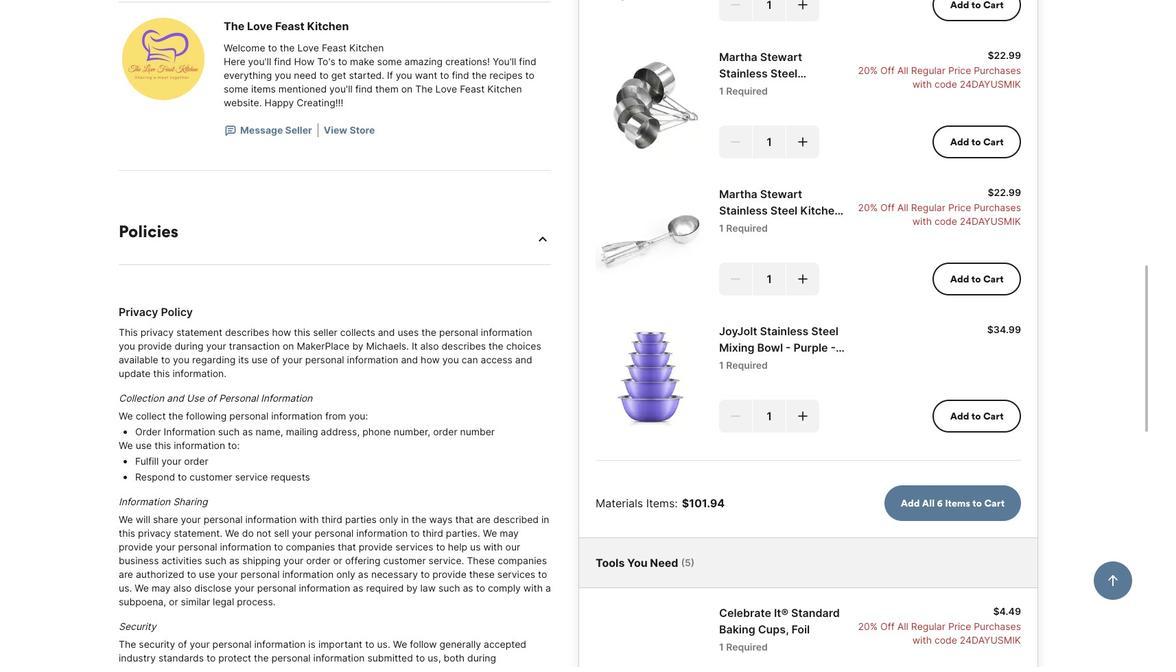 Task type: vqa. For each thing, say whether or not it's contained in the screenshot.
Sports
no



Task type: locate. For each thing, give the bounding box(es) containing it.
2 vertical spatial such
[[438, 583, 460, 594]]

1 stewart from the top
[[760, 50, 802, 64]]

$22.99 for martha stewart stainless steel kitchen scoop
[[988, 187, 1021, 198]]

personal down the statement.
[[178, 541, 217, 553]]

code for martha stewart stainless steel measuring cups
[[935, 78, 957, 90]]

1 vertical spatial on
[[283, 340, 294, 352]]

items
[[251, 83, 276, 95]]

add to cart button for martha stewart stainless steel measuring cups
[[933, 126, 1021, 159]]

the up welcome
[[224, 19, 244, 33]]

during down statement
[[175, 340, 203, 352]]

phone
[[362, 426, 391, 438]]

0 vertical spatial regular
[[911, 65, 946, 76]]

0 horizontal spatial by
[[352, 340, 363, 352]]

stainless up scoop
[[719, 204, 768, 218]]

stainless inside martha stewart stainless steel kitchen scoop
[[719, 204, 768, 218]]

by left law
[[406, 583, 418, 594]]

1 1 required from the top
[[719, 85, 768, 97]]

the right collect
[[168, 410, 183, 422]]

3 regular from the top
[[911, 621, 946, 633]]

in right the described
[[541, 514, 549, 526]]

1 horizontal spatial only
[[379, 514, 398, 526]]

0 horizontal spatial 6
[[753, 358, 760, 371]]

3 code from the top
[[935, 635, 957, 646]]

button to increment counter for number stepper image
[[796, 272, 810, 286], [796, 410, 810, 423]]

1 vertical spatial how
[[421, 354, 440, 366]]

some up if
[[377, 56, 402, 67]]

security
[[139, 639, 175, 651]]

- right purple
[[831, 341, 836, 355]]

services
[[395, 541, 433, 553], [497, 569, 535, 581]]

1 button to increment counter for number stepper image from the top
[[796, 0, 810, 12]]

required for martha stewart stainless steel kitchen scoop
[[726, 222, 768, 234]]

1 $22.99 20% off all regular price purchases with code 24dayusmik from the top
[[858, 49, 1021, 90]]

1 1 from the top
[[719, 85, 724, 97]]

0 horizontal spatial how
[[272, 327, 291, 338]]

0 vertical spatial order
[[433, 426, 457, 438]]

1 horizontal spatial also
[[420, 340, 439, 352]]

the up industry
[[119, 639, 136, 651]]

add to cart button for martha stewart stainless steel kitchen scoop
[[933, 263, 1021, 296]]

security the security of your personal information is important to us. we follow generally accepted industry standards to protect the personal information submitted to us, both during transmission and once we receive it.
[[119, 621, 526, 668]]

view store button
[[324, 124, 375, 137]]

2 24dayusmik from the top
[[960, 215, 1021, 227]]

3 add to cart button from the top
[[933, 400, 1021, 433]]

this up business
[[119, 528, 135, 539]]

this inside information sharing we will share your personal information with third parties only in the ways that are described in this privacy statement. we do not sell your personal information to third parties. we may provide your personal information to companies that provide services to help us with our business activities such as shipping your order or offering customer service. these companies are authorized to use your personal information only as necessary to provide these services to us. we may also disclose your personal information as required by law such as to comply with a subpoena, or similar legal process.
[[119, 528, 135, 539]]

how left can
[[421, 354, 440, 366]]

2 vertical spatial code
[[935, 635, 957, 646]]

add to cart for martha stewart stainless steel kitchen scoop
[[950, 273, 1004, 285]]

tools you need ( 5 )
[[596, 557, 695, 570]]

0 vertical spatial on
[[401, 83, 413, 95]]

1 vertical spatial price
[[948, 202, 971, 213]]

1 horizontal spatial love
[[297, 42, 319, 54]]

describes
[[225, 327, 269, 338], [442, 340, 486, 352]]

stainless inside martha stewart stainless steel measuring cups
[[719, 67, 768, 80]]

privacy policy
[[119, 305, 193, 319]]

these
[[469, 569, 495, 581]]

number
[[460, 426, 495, 438]]

0 vertical spatial you'll
[[248, 56, 271, 67]]

1 vertical spatial feast
[[322, 42, 347, 54]]

2 add to cart button from the top
[[933, 263, 1021, 296]]

2 vertical spatial add to cart button
[[933, 400, 1021, 433]]

the up 'receive'
[[254, 653, 269, 664]]

2 horizontal spatial love
[[435, 83, 457, 95]]

companies down our
[[498, 555, 547, 567]]

0 horizontal spatial only
[[336, 569, 355, 581]]

2 1 required from the top
[[719, 222, 768, 234]]

information down parties
[[356, 528, 408, 539]]

0 horizontal spatial during
[[175, 340, 203, 352]]

love
[[247, 19, 273, 33], [297, 42, 319, 54], [435, 83, 457, 95]]

0 vertical spatial third
[[321, 514, 342, 526]]

2 - from the left
[[831, 341, 836, 355]]

tabler image
[[224, 124, 237, 137]]

1 horizontal spatial in
[[541, 514, 549, 526]]

of inside security the security of your personal information is important to us. we follow generally accepted industry standards to protect the personal information submitted to us, both during transmission and once we receive it.
[[178, 639, 187, 651]]

0 horizontal spatial services
[[395, 541, 433, 553]]

information down michaels.
[[347, 354, 398, 366]]

martha inside martha stewart stainless steel measuring cups
[[719, 50, 757, 64]]

2 add to cart from the top
[[950, 273, 1004, 285]]

process.
[[237, 596, 276, 608]]

joyjolt stainless steel mixing bowl  - purple - set of 6
[[719, 325, 838, 371]]

0 horizontal spatial you'll
[[248, 56, 271, 67]]

0 vertical spatial off
[[881, 65, 895, 76]]

1 vertical spatial steel
[[770, 204, 798, 218]]

and down it
[[401, 354, 418, 366]]

steel for measuring
[[770, 67, 798, 80]]

and inside collection and use of personal information we collect the following personal information from you: order information such as name, mailing address, phone number, order number we use this information to: fulfill your order respond to customer service requests
[[167, 393, 184, 404]]

- right bowl
[[786, 341, 791, 355]]

0 vertical spatial how
[[272, 327, 291, 338]]

2 vertical spatial regular
[[911, 621, 946, 633]]

that up parties.
[[455, 514, 474, 526]]

0 vertical spatial some
[[377, 56, 402, 67]]

3 1 from the top
[[719, 360, 724, 371]]

2 vertical spatial 20%
[[858, 621, 878, 633]]

these
[[467, 555, 495, 567]]

collect
[[136, 410, 166, 422]]

items:
[[646, 497, 678, 511]]

of right set
[[740, 358, 751, 371]]

also up the similar
[[173, 583, 192, 594]]

to
[[268, 42, 277, 54], [338, 56, 347, 67], [319, 69, 329, 81], [440, 69, 449, 81], [525, 69, 534, 81], [972, 136, 981, 148], [972, 273, 981, 285], [161, 354, 170, 366], [972, 410, 981, 423], [178, 471, 187, 483], [973, 498, 982, 510], [410, 528, 420, 539], [274, 541, 283, 553], [436, 541, 445, 553], [187, 569, 196, 581], [421, 569, 430, 581], [538, 569, 547, 581], [476, 583, 485, 594], [365, 639, 374, 651], [207, 653, 216, 664], [416, 653, 425, 664]]

2 code from the top
[[935, 215, 957, 227]]

us. up subpoena,
[[119, 583, 132, 594]]

this down order at the bottom left of page
[[155, 440, 171, 452]]

2 vertical spatial 1 required
[[719, 360, 768, 371]]

0 vertical spatial $22.99 20% off all regular price purchases with code 24dayusmik
[[858, 49, 1021, 90]]

stainless inside joyjolt stainless steel mixing bowl  - purple - set of 6
[[760, 325, 809, 338]]

1 - from the left
[[786, 341, 791, 355]]

1 20% from the top
[[858, 65, 878, 76]]

2 vertical spatial off
[[881, 621, 895, 633]]

welcome to the love feast kitchen here you'll find how to's to make some amazing creations! you'll find everything you need to get started. if you want to find the recipes to some items mentioned you'll find them on the love feast kitchen website. happy creating!!!
[[224, 42, 539, 108]]

order
[[135, 426, 161, 438]]

1 vertical spatial use
[[136, 440, 152, 452]]

during down generally
[[467, 653, 496, 664]]

you
[[627, 557, 648, 570]]

1 vertical spatial by
[[406, 583, 418, 594]]

1 horizontal spatial describes
[[442, 340, 486, 352]]

0 vertical spatial by
[[352, 340, 363, 352]]

all
[[897, 65, 909, 76], [897, 202, 909, 213], [922, 498, 935, 510], [897, 621, 909, 633]]

2 vertical spatial love
[[435, 83, 457, 95]]

0 vertical spatial love
[[247, 19, 273, 33]]

information down following
[[164, 426, 215, 438]]

1 vertical spatial you'll
[[329, 83, 353, 95]]

cart for martha stewart stainless steel measuring cups
[[983, 136, 1004, 148]]

provide up available
[[138, 340, 172, 352]]

2 $22.99 20% off all regular price purchases with code 24dayusmik from the top
[[858, 187, 1021, 227]]

add all 6 items to cart
[[901, 498, 1005, 510]]

0 vertical spatial add to cart button
[[933, 126, 1021, 159]]

this down available
[[153, 368, 170, 379]]

1 add to cart button from the top
[[933, 126, 1021, 159]]

1 number stepper text field from the top
[[753, 0, 786, 21]]

is
[[308, 639, 316, 651]]

companies down sell
[[286, 541, 335, 553]]

1 horizontal spatial on
[[401, 83, 413, 95]]

stainless for scoop
[[719, 204, 768, 218]]

information down 'important'
[[313, 653, 365, 664]]

1 inside the celebrate it® standard baking cups, foil 1 required
[[719, 642, 724, 653]]

$22.99 for martha stewart stainless steel measuring cups
[[988, 49, 1021, 61]]

the inside collection and use of personal information we collect the following personal information from you: order information such as name, mailing address, phone number, order number we use this information to: fulfill your order respond to customer service requests
[[168, 410, 183, 422]]

or left offering on the left bottom of the page
[[333, 555, 342, 567]]

2 off from the top
[[881, 202, 895, 213]]

price for martha stewart stainless steel measuring cups
[[948, 65, 971, 76]]

number stepper text field for stainless
[[753, 400, 786, 433]]

of inside this privacy statement describes how this seller collects and uses the personal information you provide during your transaction on makerplace by michaels. it also describes the choices available to you regarding its use of your personal information and how you can access and update this information.
[[271, 354, 280, 366]]

parties.
[[446, 528, 480, 539]]

to's
[[317, 56, 335, 67]]

authorized
[[136, 569, 184, 581]]

your up standards on the bottom left of page
[[190, 639, 210, 651]]

4 required from the top
[[726, 642, 768, 653]]

1 required for martha stewart stainless steel measuring cups
[[719, 85, 768, 97]]

2 stewart from the top
[[760, 187, 802, 201]]

order inside information sharing we will share your personal information with third parties only in the ways that are described in this privacy statement. we do not sell your personal information to third parties. we may provide your personal information to companies that provide services to help us with our business activities such as shipping your order or offering customer service. these companies are authorized to use your personal information only as necessary to provide these services to us. we may also disclose your personal information as required by law such as to comply with a subpoena, or similar legal process.
[[306, 555, 330, 567]]

third
[[321, 514, 342, 526], [422, 528, 443, 539]]

steel inside joyjolt stainless steel mixing bowl  - purple - set of 6
[[811, 325, 838, 338]]

use inside information sharing we will share your personal information with third parties only in the ways that are described in this privacy statement. we do not sell your personal information to third parties. we may provide your personal information to companies that provide services to help us with our business activities such as shipping your order or offering customer service. these companies are authorized to use your personal information only as necessary to provide these services to us. we may also disclose your personal information as required by law such as to comply with a subpoena, or similar legal process.
[[199, 569, 215, 581]]

find down creations!
[[452, 69, 469, 81]]

services up the comply
[[497, 569, 535, 581]]

3 20% from the top
[[858, 621, 878, 633]]

shipping
[[242, 555, 281, 567]]

your up the statement.
[[181, 514, 201, 526]]

1 off from the top
[[881, 65, 895, 76]]

your up 'respond'
[[161, 456, 181, 467]]

1 vertical spatial martha
[[719, 187, 757, 201]]

cart for joyjolt stainless steel mixing bowl  - purple - set of 6
[[983, 410, 1004, 423]]

1 for joyjolt stainless steel mixing bowl  - purple - set of 6
[[719, 360, 724, 371]]

steel inside martha stewart stainless steel measuring cups
[[770, 67, 798, 80]]

2 price from the top
[[948, 202, 971, 213]]

on right 'them'
[[401, 83, 413, 95]]

1 add to cart from the top
[[950, 136, 1004, 148]]

2 vertical spatial information
[[119, 496, 170, 508]]

2 $22.99 from the top
[[988, 187, 1021, 198]]

of up standards on the bottom left of page
[[178, 639, 187, 651]]

and down choices
[[515, 354, 532, 366]]

are up parties.
[[476, 514, 491, 526]]

as left name,
[[242, 426, 253, 438]]

2 button to increment counter for number stepper image from the top
[[796, 135, 810, 149]]

-
[[786, 341, 791, 355], [831, 341, 836, 355]]

that up offering on the left bottom of the page
[[338, 541, 356, 553]]

website.
[[224, 97, 262, 108]]

1 horizontal spatial use
[[199, 569, 215, 581]]

your up disclose
[[218, 569, 238, 581]]

2 regular from the top
[[911, 202, 946, 213]]

2 horizontal spatial use
[[252, 354, 268, 366]]

1 vertical spatial regular
[[911, 202, 946, 213]]

privacy inside information sharing we will share your personal information with third parties only in the ways that are described in this privacy statement. we do not sell your personal information to third parties. we may provide your personal information to companies that provide services to help us with our business activities such as shipping your order or offering customer service. these companies are authorized to use your personal information only as necessary to provide these services to us. we may also disclose your personal information as required by law such as to comply with a subpoena, or similar legal process.
[[138, 528, 171, 539]]

stainless up measuring
[[719, 67, 768, 80]]

1 horizontal spatial the
[[224, 19, 244, 33]]

provide
[[138, 340, 172, 352], [119, 541, 153, 553], [359, 541, 393, 553], [433, 569, 467, 581]]

0 vertical spatial 20%
[[858, 65, 878, 76]]

regular for martha stewart stainless steel kitchen scoop
[[911, 202, 946, 213]]

1 required
[[719, 85, 768, 97], [719, 222, 768, 234], [719, 360, 768, 371]]

1 horizontal spatial during
[[467, 653, 496, 664]]

also right it
[[420, 340, 439, 352]]

find
[[274, 56, 291, 67], [519, 56, 536, 67], [452, 69, 469, 81], [355, 83, 373, 95]]

this left seller
[[294, 327, 310, 338]]

your
[[206, 340, 226, 352], [282, 354, 302, 366], [161, 456, 181, 467], [181, 514, 201, 526], [292, 528, 312, 539], [155, 541, 175, 553], [283, 555, 303, 567], [218, 569, 238, 581], [234, 583, 254, 594], [190, 639, 210, 651]]

0 vertical spatial customer
[[190, 471, 232, 483]]

steel for kitchen
[[770, 204, 798, 218]]

mixing
[[719, 341, 755, 355]]

1 price from the top
[[948, 65, 971, 76]]

stainless for cups
[[719, 67, 768, 80]]

2 horizontal spatial feast
[[460, 83, 485, 95]]

1 vertical spatial button to increment counter for number stepper image
[[796, 135, 810, 149]]

1 vertical spatial companies
[[498, 555, 547, 567]]

0 horizontal spatial or
[[169, 596, 178, 608]]

stainless up bowl
[[760, 325, 809, 338]]

use
[[252, 354, 268, 366], [136, 440, 152, 452], [199, 569, 215, 581]]

love up how
[[297, 42, 319, 54]]

2 vertical spatial use
[[199, 569, 215, 581]]

privacy inside this privacy statement describes how this seller collects and uses the personal information you provide during your transaction on makerplace by michaels. it also describes the choices available to you regarding its use of your personal information and how you can access and update this information.
[[141, 327, 174, 338]]

0 vertical spatial us.
[[119, 583, 132, 594]]

Number Stepper text field
[[753, 0, 786, 21], [753, 263, 786, 296], [753, 400, 786, 433]]

make
[[350, 56, 374, 67]]

stewart for kitchen
[[760, 187, 802, 201]]

$22.99 20% off all regular price purchases with code 24dayusmik for martha stewart stainless steel kitchen scoop
[[858, 187, 1021, 227]]

20% for martha stewart stainless steel measuring cups
[[858, 65, 878, 76]]

1 vertical spatial information
[[164, 426, 215, 438]]

use down transaction on the left bottom of page
[[252, 354, 268, 366]]

industry
[[119, 653, 156, 664]]

1 purchases from the top
[[974, 65, 1021, 76]]

third down ways
[[422, 528, 443, 539]]

or left the similar
[[169, 596, 178, 608]]

0 vertical spatial button to increment counter for number stepper image
[[796, 0, 810, 12]]

button to increment counter for number stepper image for joyjolt stainless steel mixing bowl  - purple - set of 6
[[796, 410, 810, 423]]

in
[[401, 514, 409, 526], [541, 514, 549, 526]]

2 vertical spatial steel
[[811, 325, 838, 338]]

1 vertical spatial describes
[[442, 340, 486, 352]]

you'll
[[248, 56, 271, 67], [329, 83, 353, 95]]

may up our
[[500, 528, 519, 539]]

Number Stepper text field
[[753, 126, 786, 159]]

to:
[[228, 440, 240, 452]]

order left offering on the left bottom of the page
[[306, 555, 330, 567]]

we inside security the security of your personal information is important to us. we follow generally accepted industry standards to protect the personal information submitted to us, both during transmission and once we receive it.
[[393, 639, 407, 651]]

martha stewart stainless steel kitchen scoop link
[[719, 186, 850, 234]]

2 horizontal spatial the
[[415, 83, 433, 95]]

off for martha stewart stainless steel measuring cups
[[881, 65, 895, 76]]

such up disclose
[[205, 555, 226, 567]]

update
[[119, 368, 151, 379]]

of inside joyjolt stainless steel mixing bowl  - purple - set of 6
[[740, 358, 751, 371]]

only right parties
[[379, 514, 398, 526]]

personal down parties
[[315, 528, 354, 539]]

1 vertical spatial 20%
[[858, 202, 878, 213]]

stainless
[[719, 67, 768, 80], [719, 204, 768, 218], [760, 325, 809, 338]]

3 add to cart from the top
[[950, 410, 1004, 423]]

you right if
[[396, 69, 412, 81]]

2 vertical spatial order
[[306, 555, 330, 567]]

1 horizontal spatial customer
[[383, 555, 426, 567]]

1 vertical spatial $22.99 20% off all regular price purchases with code 24dayusmik
[[858, 187, 1021, 227]]

2 martha from the top
[[719, 187, 757, 201]]

the left ways
[[412, 514, 427, 526]]

the down the love feast kitchen
[[280, 42, 295, 54]]

recipes
[[489, 69, 523, 81]]

1 button to increment counter for number stepper image from the top
[[796, 272, 810, 286]]

such up to: in the left bottom of the page
[[218, 426, 240, 438]]

personal up do
[[204, 514, 243, 526]]

2 20% from the top
[[858, 202, 878, 213]]

personal up "process."
[[257, 583, 296, 594]]

personal up can
[[439, 327, 478, 338]]

use inside this privacy statement describes how this seller collects and uses the personal information you provide during your transaction on makerplace by michaels. it also describes the choices available to you regarding its use of your personal information and how you can access and update this information.
[[252, 354, 268, 366]]

some up website.
[[224, 83, 248, 95]]

2 vertical spatial 24dayusmik
[[960, 635, 1021, 646]]

3 off from the top
[[881, 621, 895, 633]]

kitchen inside martha stewart stainless steel kitchen scoop
[[800, 204, 841, 218]]

steel
[[770, 67, 798, 80], [770, 204, 798, 218], [811, 325, 838, 338]]

1 vertical spatial the
[[415, 83, 433, 95]]

$22.99 20% off all regular price purchases with code 24dayusmik for martha stewart stainless steel measuring cups
[[858, 49, 1021, 90]]

use up disclose
[[199, 569, 215, 581]]

as left the shipping
[[229, 555, 240, 567]]

by inside this privacy statement describes how this seller collects and uses the personal information you provide during your transaction on makerplace by michaels. it also describes the choices available to you regarding its use of your personal information and how you can access and update this information.
[[352, 340, 363, 352]]

0 horizontal spatial -
[[786, 341, 791, 355]]

it®
[[774, 607, 789, 620]]

information.
[[173, 368, 227, 379]]

off inside $4.49 20% off all regular price purchases with code 24dayusmik
[[881, 621, 895, 633]]

1 vertical spatial also
[[173, 583, 192, 594]]

required inside the celebrate it® standard baking cups, foil 1 required
[[726, 642, 768, 653]]

stewart inside martha stewart stainless steel measuring cups
[[760, 50, 802, 64]]

as
[[242, 426, 253, 438], [229, 555, 240, 567], [358, 569, 369, 581], [353, 583, 363, 594], [463, 583, 473, 594]]

6 left items
[[937, 498, 943, 510]]

2 required from the top
[[726, 222, 768, 234]]

6 inside joyjolt stainless steel mixing bowl  - purple - set of 6
[[753, 358, 760, 371]]

celebrate it® standard baking cups, foil link
[[719, 605, 850, 638]]

will
[[136, 514, 150, 526]]

both
[[444, 653, 465, 664]]

purchases
[[974, 65, 1021, 76], [974, 202, 1021, 213], [974, 621, 1021, 633]]

to inside collection and use of personal information we collect the following personal information from you: order information such as name, mailing address, phone number, order number we use this information to: fulfill your order respond to customer service requests
[[178, 471, 187, 483]]

1 vertical spatial only
[[336, 569, 355, 581]]

legal
[[213, 596, 234, 608]]

0 horizontal spatial that
[[338, 541, 356, 553]]

you'll
[[493, 56, 516, 67]]

1 vertical spatial during
[[467, 653, 496, 664]]

1 required from the top
[[726, 85, 768, 97]]

you'll up everything on the left top of page
[[248, 56, 271, 67]]

3 price from the top
[[948, 621, 971, 633]]

information up will
[[119, 496, 170, 508]]

off
[[881, 65, 895, 76], [881, 202, 895, 213], [881, 621, 895, 633]]

4 1 from the top
[[719, 642, 724, 653]]

sell
[[274, 528, 289, 539]]

add for martha stewart stainless steel kitchen scoop
[[950, 273, 969, 285]]

steel inside martha stewart stainless steel kitchen scoop
[[770, 204, 798, 218]]

personal down personal
[[229, 410, 268, 422]]

privacy down privacy policy
[[141, 327, 174, 338]]

1 regular from the top
[[911, 65, 946, 76]]

1 $22.99 from the top
[[988, 49, 1021, 61]]

information down sell
[[282, 569, 334, 581]]

1 code from the top
[[935, 78, 957, 90]]

stewart for measuring
[[760, 50, 802, 64]]

use inside collection and use of personal information we collect the following personal information from you: order information such as name, mailing address, phone number, order number we use this information to: fulfill your order respond to customer service requests
[[136, 440, 152, 452]]

3 24dayusmik from the top
[[960, 635, 1021, 646]]

6
[[753, 358, 760, 371], [937, 498, 943, 510]]

privacy down share on the bottom of page
[[138, 528, 171, 539]]

are down business
[[119, 569, 133, 581]]

of right use
[[207, 393, 216, 404]]

0 horizontal spatial customer
[[190, 471, 232, 483]]

1
[[719, 85, 724, 97], [719, 222, 724, 234], [719, 360, 724, 371], [719, 642, 724, 653]]

3 number stepper text field from the top
[[753, 400, 786, 433]]

2 vertical spatial the
[[119, 639, 136, 651]]

0 vertical spatial purchases
[[974, 65, 1021, 76]]

the
[[280, 42, 295, 54], [472, 69, 487, 81], [422, 327, 436, 338], [489, 340, 504, 352], [168, 410, 183, 422], [412, 514, 427, 526], [254, 653, 269, 664]]

2 1 from the top
[[719, 222, 724, 234]]

2 in from the left
[[541, 514, 549, 526]]

also inside information sharing we will share your personal information with third parties only in the ways that are described in this privacy statement. we do not sell your personal information to third parties. we may provide your personal information to companies that provide services to help us with our business activities such as shipping your order or offering customer service. these companies are authorized to use your personal information only as necessary to provide these services to us. we may also disclose your personal information as required by law such as to comply with a subpoena, or similar legal process.
[[173, 583, 192, 594]]

respond
[[135, 471, 175, 483]]

subpoena,
[[119, 596, 166, 608]]

3 1 required from the top
[[719, 360, 768, 371]]

list
[[130, 453, 551, 484]]

service.
[[429, 555, 464, 567]]

0 horizontal spatial third
[[321, 514, 342, 526]]

on
[[401, 83, 413, 95], [283, 340, 294, 352]]

0 vertical spatial use
[[252, 354, 268, 366]]

martha inside martha stewart stainless steel kitchen scoop
[[719, 187, 757, 201]]

20%
[[858, 65, 878, 76], [858, 202, 878, 213], [858, 621, 878, 633]]

0 vertical spatial describes
[[225, 327, 269, 338]]

0 vertical spatial price
[[948, 65, 971, 76]]

1 horizontal spatial -
[[831, 341, 836, 355]]

martha stewart stainless steel measuring cups image
[[596, 49, 705, 159]]

customer inside information sharing we will share your personal information with third parties only in the ways that are described in this privacy statement. we do not sell your personal information to third parties. we may provide your personal information to companies that provide services to help us with our business activities such as shipping your order or offering customer service. these companies are authorized to use your personal information only as necessary to provide these services to us. we may also disclose your personal information as required by law such as to comply with a subpoena, or similar legal process.
[[383, 555, 426, 567]]

cart for martha stewart stainless steel kitchen scoop
[[983, 273, 1004, 285]]

2 purchases from the top
[[974, 202, 1021, 213]]

0 vertical spatial code
[[935, 78, 957, 90]]

1 martha from the top
[[719, 50, 757, 64]]

1 vertical spatial purchases
[[974, 202, 1021, 213]]

us. inside security the security of your personal information is important to us. we follow generally accepted industry standards to protect the personal information submitted to us, both during transmission and once we receive it.
[[377, 639, 390, 651]]

3 purchases from the top
[[974, 621, 1021, 633]]

customer
[[190, 471, 232, 483], [383, 555, 426, 567]]

0 vertical spatial during
[[175, 340, 203, 352]]

stewart inside martha stewart stainless steel kitchen scoop
[[760, 187, 802, 201]]

you left can
[[442, 354, 459, 366]]

required for joyjolt stainless steel mixing bowl  - purple - set of 6
[[726, 360, 768, 371]]

may
[[500, 528, 519, 539], [152, 583, 171, 594]]

may down authorized
[[152, 583, 171, 594]]

information
[[481, 327, 532, 338], [347, 354, 398, 366], [271, 410, 323, 422], [174, 440, 225, 452], [245, 514, 297, 526], [356, 528, 408, 539], [220, 541, 271, 553], [282, 569, 334, 581], [299, 583, 350, 594], [254, 639, 306, 651], [313, 653, 365, 664]]

$
[[682, 497, 689, 511]]

code
[[935, 78, 957, 90], [935, 215, 957, 227], [935, 635, 957, 646]]

the down creations!
[[472, 69, 487, 81]]

1 24dayusmik from the top
[[960, 78, 1021, 90]]

0 vertical spatial steel
[[770, 67, 798, 80]]

2 vertical spatial add to cart
[[950, 410, 1004, 423]]

such right law
[[438, 583, 460, 594]]

with inside $4.49 20% off all regular price purchases with code 24dayusmik
[[913, 635, 932, 646]]

2 button to increment counter for number stepper image from the top
[[796, 410, 810, 423]]

available
[[119, 354, 158, 366]]

or
[[333, 555, 342, 567], [169, 596, 178, 608]]

you'll down get
[[329, 83, 353, 95]]

24dayusmik for martha stewart stainless steel kitchen scoop
[[960, 215, 1021, 227]]

us,
[[428, 653, 441, 664]]

its
[[238, 354, 249, 366]]

price
[[948, 65, 971, 76], [948, 202, 971, 213], [948, 621, 971, 633]]

button to increment counter for number stepper image
[[796, 0, 810, 12], [796, 135, 810, 149]]

3 required from the top
[[726, 360, 768, 371]]

martha up measuring
[[719, 50, 757, 64]]

1 horizontal spatial may
[[500, 528, 519, 539]]

2 number stepper text field from the top
[[753, 263, 786, 296]]

as left the 'required'
[[353, 583, 363, 594]]

and left use
[[167, 393, 184, 404]]

0 horizontal spatial are
[[119, 569, 133, 581]]

code inside $4.49 20% off all regular price purchases with code 24dayusmik
[[935, 635, 957, 646]]

0 horizontal spatial us.
[[119, 583, 132, 594]]

such inside collection and use of personal information we collect the following personal information from you: order information such as name, mailing address, phone number, order number we use this information to: fulfill your order respond to customer service requests
[[218, 426, 240, 438]]



Task type: describe. For each thing, give the bounding box(es) containing it.
store
[[350, 124, 375, 136]]

off for martha stewart stainless steel kitchen scoop
[[881, 202, 895, 213]]

from
[[325, 410, 346, 422]]

personal
[[219, 393, 258, 404]]

24dayusmik for martha stewart stainless steel measuring cups
[[960, 78, 1021, 90]]

your up the activities
[[155, 541, 175, 553]]

your right sell
[[292, 528, 312, 539]]

joyjolt
[[719, 325, 757, 338]]

how
[[294, 56, 314, 67]]

your up "process."
[[234, 583, 254, 594]]

1 horizontal spatial you'll
[[329, 83, 353, 95]]

0 horizontal spatial love
[[247, 19, 273, 33]]

purchases for martha stewart stainless steel kitchen scoop
[[974, 202, 1021, 213]]

provide down service. on the bottom of the page
[[433, 569, 467, 581]]

transmission
[[119, 666, 176, 668]]

need
[[650, 557, 678, 570]]

add for martha stewart stainless steel measuring cups
[[950, 136, 969, 148]]

add to cart for joyjolt stainless steel mixing bowl  - purple - set of 6
[[950, 410, 1004, 423]]

1 required for joyjolt stainless steel mixing bowl  - purple - set of 6
[[719, 360, 768, 371]]

get
[[331, 69, 346, 81]]

1 horizontal spatial feast
[[322, 42, 347, 54]]

regular inside $4.49 20% off all regular price purchases with code 24dayusmik
[[911, 621, 946, 633]]

add for joyjolt stainless steel mixing bowl  - purple - set of 6
[[950, 410, 969, 423]]

0 vertical spatial companies
[[286, 541, 335, 553]]

information down do
[[220, 541, 271, 553]]

to inside this privacy statement describes how this seller collects and uses the personal information you provide during your transaction on makerplace by michaels. it also describes the choices available to you regarding its use of your personal information and how you can access and update this information.
[[161, 354, 170, 366]]

everything
[[224, 69, 272, 81]]

1 vertical spatial such
[[205, 555, 226, 567]]

button to increment counter for number stepper image for martha stewart stainless steel kitchen scoop
[[796, 272, 810, 286]]

all inside $4.49 20% off all regular price purchases with code 24dayusmik
[[897, 621, 909, 633]]

measuring
[[719, 83, 775, 97]]

101.94
[[689, 497, 725, 511]]

information up choices
[[481, 327, 532, 338]]

2 horizontal spatial order
[[433, 426, 457, 438]]

it
[[412, 340, 418, 352]]

number,
[[394, 426, 430, 438]]

1 vertical spatial that
[[338, 541, 356, 553]]

name,
[[256, 426, 283, 438]]

1 vertical spatial order
[[184, 456, 208, 467]]

regular for martha stewart stainless steel measuring cups
[[911, 65, 946, 76]]

them
[[375, 83, 399, 95]]

fulfill
[[135, 456, 159, 467]]

martha for martha stewart stainless steel kitchen scoop
[[719, 187, 757, 201]]

the inside welcome to the love feast kitchen here you'll find how to's to make some amazing creations! you'll find everything you need to get started. if you want to find the recipes to some items mentioned you'll find them on the love feast kitchen website. happy creating!!!
[[415, 83, 433, 95]]

1 vertical spatial may
[[152, 583, 171, 594]]

transaction
[[229, 340, 280, 352]]

following
[[186, 410, 227, 422]]

1 horizontal spatial services
[[497, 569, 535, 581]]

0 vertical spatial that
[[455, 514, 474, 526]]

scoop
[[719, 220, 753, 234]]

policies
[[119, 221, 178, 242]]

as down offering on the left bottom of the page
[[358, 569, 369, 581]]

standards
[[158, 653, 204, 664]]

your inside collection and use of personal information we collect the following personal information from you: order information such as name, mailing address, phone number, order number we use this information to: fulfill your order respond to customer service requests
[[161, 456, 181, 467]]

here
[[224, 56, 245, 67]]

you down "this"
[[119, 340, 135, 352]]

and up michaels.
[[378, 327, 395, 338]]

1 vertical spatial third
[[422, 528, 443, 539]]

tools
[[596, 557, 625, 570]]

and inside security the security of your personal information is important to us. we follow generally accepted industry standards to protect the personal information submitted to us, both during transmission and once we receive it.
[[179, 666, 196, 668]]

can
[[462, 354, 478, 366]]

the love feast kitchen
[[224, 19, 349, 33]]

0 vertical spatial may
[[500, 528, 519, 539]]

1 required for martha stewart stainless steel kitchen scoop
[[719, 222, 768, 234]]

happy
[[265, 97, 294, 108]]

this privacy statement describes how this seller collects and uses the personal information you provide during your transaction on makerplace by michaels. it also describes the choices available to you regarding its use of your personal information and how you can access and update this information.
[[119, 327, 541, 379]]

(
[[681, 557, 685, 569]]

policy
[[161, 305, 193, 319]]

accepted
[[484, 639, 526, 651]]

uses
[[398, 327, 419, 338]]

20% for martha stewart stainless steel kitchen scoop
[[858, 202, 878, 213]]

welcome
[[224, 42, 265, 54]]

information up mailing
[[271, 410, 323, 422]]

provide up offering on the left bottom of the page
[[359, 541, 393, 553]]

cups,
[[758, 623, 789, 637]]

collection and use of personal information we collect the following personal information from you: order information such as name, mailing address, phone number, order number we use this information to: fulfill your order respond to customer service requests
[[119, 393, 495, 483]]

cel measuring spons es image
[[596, 0, 705, 21]]

your inside security the security of your personal information is important to us. we follow generally accepted industry standards to protect the personal information submitted to us, both during transmission and once we receive it.
[[190, 639, 210, 651]]

required for martha stewart stainless steel measuring cups
[[726, 85, 768, 97]]

started.
[[349, 69, 384, 81]]

as inside collection and use of personal information we collect the following personal information from you: order information such as name, mailing address, phone number, order number we use this information to: fulfill your order respond to customer service requests
[[242, 426, 253, 438]]

0 vertical spatial services
[[395, 541, 433, 553]]

list containing fulfill your order
[[130, 453, 551, 484]]

once
[[199, 666, 221, 668]]

message seller
[[240, 124, 312, 136]]

you up 'information.'
[[173, 354, 189, 366]]

this
[[119, 327, 138, 338]]

on inside welcome to the love feast kitchen here you'll find how to's to make some amazing creations! you'll find everything you need to get started. if you want to find the recipes to some items mentioned you'll find them on the love feast kitchen website. happy creating!!!
[[401, 83, 413, 95]]

items
[[945, 498, 970, 510]]

parties
[[345, 514, 377, 526]]

view
[[324, 124, 347, 136]]

a
[[546, 583, 551, 594]]

joyjolt stainless steel mixing bowl  - purple - set of 6 image
[[596, 323, 705, 433]]

view store
[[324, 124, 375, 136]]

information up the not
[[245, 514, 297, 526]]

1 for martha stewart stainless steel kitchen scoop
[[719, 222, 724, 234]]

1 in from the left
[[401, 514, 409, 526]]

customer inside collection and use of personal information we collect the following personal information from you: order information such as name, mailing address, phone number, order number we use this information to: fulfill your order respond to customer service requests
[[190, 471, 232, 483]]

by inside information sharing we will share your personal information with third parties only in the ways that are described in this privacy statement. we do not sell your personal information to third parties. we may provide your personal information to companies that provide services to help us with our business activities such as shipping your order or offering customer service. these companies are authorized to use your personal information only as necessary to provide these services to us. we may also disclose your personal information as required by law such as to comply with a subpoena, or similar legal process.
[[406, 583, 418, 594]]

the inside information sharing we will share your personal information with third parties only in the ways that are described in this privacy statement. we do not sell your personal information to third parties. we may provide your personal information to companies that provide services to help us with our business activities such as shipping your order or offering customer service. these companies are authorized to use your personal information only as necessary to provide these services to us. we may also disclose your personal information as required by law such as to comply with a subpoena, or similar legal process.
[[412, 514, 427, 526]]

1 for martha stewart stainless steel measuring cups
[[719, 85, 724, 97]]

business
[[119, 555, 159, 567]]

information sharing we will share your personal information with third parties only in the ways that are described in this privacy statement. we do not sell your personal information to third parties. we may provide your personal information to companies that provide services to help us with our business activities such as shipping your order or offering customer service. these companies are authorized to use your personal information only as necessary to provide these services to us. we may also disclose your personal information as required by law such as to comply with a subpoena, or similar legal process.
[[119, 496, 551, 608]]

price for martha stewart stainless steel kitchen scoop
[[948, 202, 971, 213]]

materials
[[596, 497, 643, 511]]

set
[[719, 358, 737, 371]]

purple
[[794, 341, 828, 355]]

find down started.
[[355, 83, 373, 95]]

during inside security the security of your personal information is important to us. we follow generally accepted industry standards to protect the personal information submitted to us, both during transmission and once we receive it.
[[467, 653, 496, 664]]

the inside security the security of your personal information is important to us. we follow generally accepted industry standards to protect the personal information submitted to us, both during transmission and once we receive it.
[[119, 639, 136, 651]]

if
[[387, 69, 393, 81]]

you:
[[349, 410, 368, 422]]

code for martha stewart stainless steel kitchen scoop
[[935, 215, 957, 227]]

martha stewart stainless steel measuring cups
[[719, 50, 806, 97]]

provide inside this privacy statement describes how this seller collects and uses the personal information you provide during your transaction on makerplace by michaels. it also describes the choices available to you regarding its use of your personal information and how you can access and update this information.
[[138, 340, 172, 352]]

1 horizontal spatial some
[[377, 56, 402, 67]]

cups
[[778, 83, 806, 97]]

your down sell
[[283, 555, 303, 567]]

0 vertical spatial or
[[333, 555, 342, 567]]

provide up business
[[119, 541, 153, 553]]

0 vertical spatial only
[[379, 514, 398, 526]]

policies button
[[119, 215, 551, 266]]

information down offering on the left bottom of the page
[[299, 583, 350, 594]]

your down makerplace
[[282, 354, 302, 366]]

purchases for martha stewart stainless steel measuring cups
[[974, 65, 1021, 76]]

do
[[242, 528, 254, 539]]

of inside collection and use of personal information we collect the following personal information from you: order information such as name, mailing address, phone number, order number we use this information to: fulfill your order respond to customer service requests
[[207, 393, 216, 404]]

24dayusmik inside $4.49 20% off all regular price purchases with code 24dayusmik
[[960, 635, 1021, 646]]

information inside information sharing we will share your personal information with third parties only in the ways that are described in this privacy statement. we do not sell your personal information to third parties. we may provide your personal information to companies that provide services to help us with our business activities such as shipping your order or offering customer service. these companies are authorized to use your personal information only as necessary to provide these services to us. we may also disclose your personal information as required by law such as to comply with a subpoena, or similar legal process.
[[119, 496, 170, 508]]

celebrate it® standard baking cups, foil 1 required
[[719, 607, 840, 653]]

on inside this privacy statement describes how this seller collects and uses the personal information you provide during your transaction on makerplace by michaels. it also describes the choices available to you regarding its use of your personal information and how you can access and update this information.
[[283, 340, 294, 352]]

the right uses
[[422, 327, 436, 338]]

personal inside collection and use of personal information we collect the following personal information from you: order information such as name, mailing address, phone number, order number we use this information to: fulfill your order respond to customer service requests
[[229, 410, 268, 422]]

find right you'll
[[519, 56, 536, 67]]

number stepper text field for stewart
[[753, 263, 786, 296]]

1 horizontal spatial companies
[[498, 555, 547, 567]]

during inside this privacy statement describes how this seller collects and uses the personal information you provide during your transaction on makerplace by michaels. it also describes the choices available to you regarding its use of your personal information and how you can access and update this information.
[[175, 340, 203, 352]]

personal up protect
[[212, 639, 252, 651]]

generally
[[440, 639, 481, 651]]

also inside this privacy statement describes how this seller collects and uses the personal information you provide during your transaction on makerplace by michaels. it also describes the choices available to you regarding its use of your personal information and how you can access and update this information.
[[420, 340, 439, 352]]

we
[[224, 666, 237, 668]]

standard
[[791, 607, 840, 620]]

creating!!!
[[297, 97, 343, 108]]

personal down the shipping
[[241, 569, 280, 581]]

us
[[470, 541, 481, 553]]

5
[[685, 557, 691, 569]]

personal down makerplace
[[305, 354, 344, 366]]

statement.
[[174, 528, 222, 539]]

0 vertical spatial feast
[[275, 19, 304, 33]]

1 vertical spatial 6
[[937, 498, 943, 510]]

us. inside information sharing we will share your personal information with third parties only in the ways that are described in this privacy statement. we do not sell your personal information to third parties. we may provide your personal information to companies that provide services to help us with our business activities such as shipping your order or offering customer service. these companies are authorized to use your personal information only as necessary to provide these services to us. we may also disclose your personal information as required by law such as to comply with a subpoena, or similar legal process.
[[119, 583, 132, 594]]

law
[[420, 583, 436, 594]]

0 vertical spatial the
[[224, 19, 244, 33]]

0 horizontal spatial describes
[[225, 327, 269, 338]]

important
[[318, 639, 362, 651]]

$4.49
[[993, 606, 1021, 618]]

follow
[[410, 639, 437, 651]]

the inside security the security of your personal information is important to us. we follow generally accepted industry standards to protect the personal information submitted to us, both during transmission and once we receive it.
[[254, 653, 269, 664]]

receive
[[239, 666, 273, 668]]

1 vertical spatial some
[[224, 83, 248, 95]]

your up regarding
[[206, 340, 226, 352]]

$34.99
[[987, 324, 1021, 336]]

product seller avatar image
[[122, 18, 204, 100]]

it.
[[275, 666, 284, 668]]

)
[[691, 557, 695, 569]]

as down these
[[463, 583, 473, 594]]

0 vertical spatial information
[[261, 393, 312, 404]]

martha stewart stainless steel kitchen scoop
[[719, 187, 841, 234]]

martha stewart stainless steel kitchen scoop image
[[596, 186, 705, 296]]

personal up it.
[[272, 653, 311, 664]]

0 vertical spatial are
[[476, 514, 491, 526]]

information down following
[[174, 440, 225, 452]]

find left how
[[274, 56, 291, 67]]

2 vertical spatial feast
[[460, 83, 485, 95]]

service
[[235, 471, 268, 483]]

martha for martha stewart stainless steel measuring cups
[[719, 50, 757, 64]]

add to cart button for joyjolt stainless steel mixing bowl  - purple - set of 6
[[933, 400, 1021, 433]]

address,
[[321, 426, 360, 438]]

purchases inside $4.49 20% off all regular price purchases with code 24dayusmik
[[974, 621, 1021, 633]]

1 vertical spatial or
[[169, 596, 178, 608]]

price inside $4.49 20% off all regular price purchases with code 24dayusmik
[[948, 621, 971, 633]]

you left need
[[275, 69, 291, 81]]

the up access
[[489, 340, 504, 352]]

similar
[[181, 596, 210, 608]]

this inside collection and use of personal information we collect the following personal information from you: order information such as name, mailing address, phone number, order number we use this information to: fulfill your order respond to customer service requests
[[155, 440, 171, 452]]

add to cart for martha stewart stainless steel measuring cups
[[950, 136, 1004, 148]]

information up it.
[[254, 639, 306, 651]]

20% inside $4.49 20% off all regular price purchases with code 24dayusmik
[[858, 621, 878, 633]]

access
[[481, 354, 513, 366]]

collection
[[119, 393, 164, 404]]

joyjolt stainless steel mixing bowl  - purple - set of 6 link
[[719, 323, 850, 371]]



